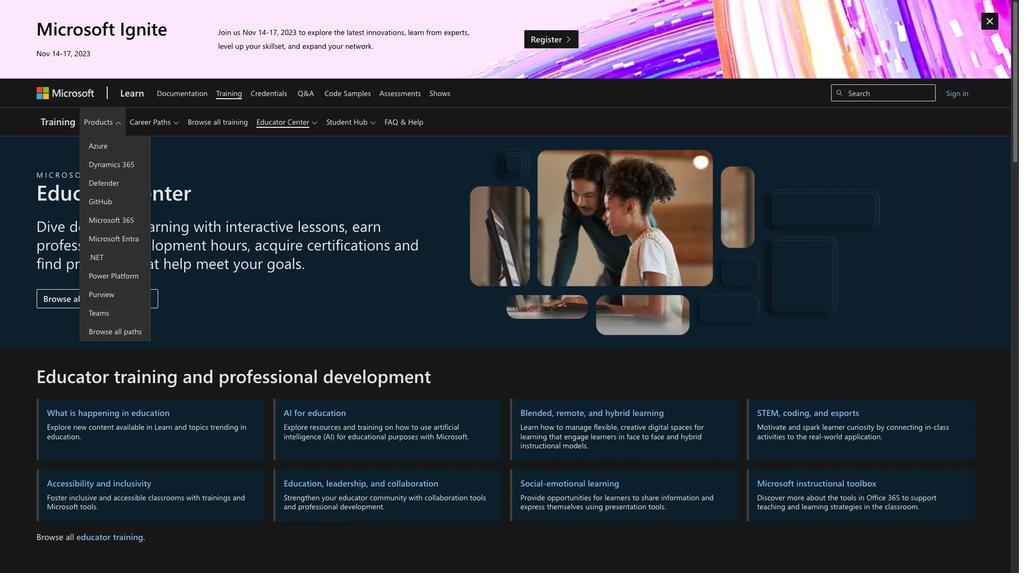Task type: locate. For each thing, give the bounding box(es) containing it.
1 horizontal spatial 2023
[[281, 27, 297, 37]]

0 vertical spatial 14-
[[258, 27, 269, 37]]

tools. inside the accessibility and inclusivity foster inclusive and accessible classrooms with trainings and microsoft tools.
[[80, 502, 98, 512]]

1 vertical spatial training
[[41, 115, 76, 128]]

your down leadership,
[[322, 493, 337, 503]]

training link
[[212, 79, 247, 107], [36, 108, 80, 136]]

face left spaces
[[651, 432, 665, 442]]

banner
[[0, 79, 1012, 341]]

how right on
[[396, 422, 410, 432]]

2 vertical spatial educator
[[76, 531, 111, 543]]

1 vertical spatial development
[[323, 364, 431, 388]]

to left support
[[903, 493, 909, 503]]

to left use
[[412, 422, 419, 432]]

activities
[[758, 432, 786, 442]]

in inside blended, remote, and hybrid learning learn how to manage flexible, creative digital spaces for learning that engage learners in face to face and hybrid instructional models.
[[619, 432, 625, 442]]

explore down ai
[[284, 422, 308, 432]]

1 education from the left
[[131, 407, 170, 419]]

learners inside blended, remote, and hybrid learning learn how to manage flexible, creative digital spaces for learning that engage learners in face to face and hybrid instructional models.
[[591, 432, 617, 442]]

learning down blended,
[[521, 432, 547, 442]]

flexible,
[[594, 422, 619, 432]]

Search search field
[[832, 85, 936, 101]]

1 horizontal spatial nov
[[243, 27, 256, 37]]

0 vertical spatial training
[[216, 88, 242, 98]]

browse all educator training link
[[36, 289, 158, 308]]

in right sign on the top of the page
[[963, 88, 969, 98]]

leadership,
[[326, 478, 368, 489]]

learn
[[408, 27, 424, 37]]

training up browse all training link on the top of the page
[[216, 88, 242, 98]]

0 horizontal spatial face
[[627, 432, 640, 442]]

browse for browse all training
[[188, 117, 211, 127]]

1 horizontal spatial center
[[288, 117, 309, 127]]

network.
[[345, 41, 374, 51]]

center
[[288, 117, 309, 127], [128, 178, 191, 206]]

content
[[89, 422, 114, 432]]

application.
[[845, 432, 883, 442]]

0 horizontal spatial that
[[133, 253, 159, 273]]

0 horizontal spatial 2023
[[75, 49, 91, 59]]

education inside what is happening in education explore new content available in learn and topics trending in education.
[[131, 407, 170, 419]]

microsoft entra link
[[80, 229, 147, 248]]

0 horizontal spatial instructional
[[521, 441, 561, 451]]

and inside ai for education explore resources and training on how to use artificial intelligence (ai) for educational purposes with microsoft.
[[343, 422, 356, 432]]

0 horizontal spatial training link
[[36, 108, 80, 136]]

1 horizontal spatial 14-
[[258, 27, 269, 37]]

0 horizontal spatial 14-
[[52, 49, 63, 59]]

development up platform
[[120, 234, 207, 254]]

training left the products
[[41, 115, 76, 128]]

1 horizontal spatial that
[[549, 432, 562, 442]]

professional inside education, leadership, and collaboration strengthen your educator community with collaboration tools and professional development.
[[298, 502, 338, 512]]

expand
[[303, 41, 327, 51]]

education up resources
[[308, 407, 346, 419]]

14- down microsoft ignite
[[52, 49, 63, 59]]

all for browse all training
[[213, 117, 221, 127]]

0 horizontal spatial center
[[128, 178, 191, 206]]

dive deep into learning with interactive lessons, earn professional development hours, acquire certifications and find programs that help meet your goals.
[[36, 216, 419, 273]]

learners right engage
[[591, 432, 617, 442]]

for right spaces
[[695, 422, 704, 432]]

microsoft inside microsoft 365 link
[[89, 215, 120, 225]]

1 tools. from the left
[[80, 502, 98, 512]]

foster
[[47, 493, 67, 503]]

0 horizontal spatial hybrid
[[606, 407, 631, 419]]

inclusivity
[[113, 478, 151, 489]]

and inside join us nov 14-17, 2023 to explore the latest innovations, learn from experts, level up your skillset, and expand your network.
[[288, 41, 301, 51]]

17, down microsoft ignite
[[63, 49, 73, 59]]

education inside ai for education explore resources and training on how to use artificial intelligence (ai) for educational purposes with microsoft.
[[308, 407, 346, 419]]

power
[[89, 271, 109, 281]]

to left explore
[[299, 27, 306, 37]]

1 horizontal spatial training link
[[212, 79, 247, 107]]

tools inside microsoft instructional toolbox discover more about the tools in office 365 to support teaching and learning strategies in the classroom.
[[841, 493, 857, 503]]

experts,
[[444, 27, 470, 37]]

educator up is
[[36, 364, 109, 388]]

the left latest
[[334, 27, 345, 37]]

with left trainings
[[186, 493, 200, 503]]

0 horizontal spatial explore
[[47, 422, 71, 432]]

0 horizontal spatial training
[[41, 115, 76, 128]]

career paths
[[130, 117, 171, 127]]

all inside 'link'
[[73, 293, 82, 304]]

training
[[223, 117, 248, 127], [121, 293, 151, 304], [114, 364, 178, 388], [358, 422, 383, 432]]

training down credentials link
[[223, 117, 248, 127]]

available
[[116, 422, 144, 432]]

0 vertical spatial 2023
[[281, 27, 297, 37]]

educator inside 'link'
[[85, 293, 119, 304]]

1 vertical spatial professional
[[219, 364, 318, 388]]

learn up career
[[120, 86, 144, 99]]

opportunities
[[547, 493, 592, 503]]

themselves
[[547, 502, 584, 512]]

learning up using
[[588, 478, 620, 489]]

with right purposes in the bottom left of the page
[[420, 432, 434, 442]]

1 horizontal spatial training
[[216, 88, 242, 98]]

with right community
[[409, 493, 423, 503]]

to left share
[[633, 493, 640, 503]]

learning up digital
[[633, 407, 664, 419]]

microsoft inside microsoft instructional toolbox discover more about the tools in office 365 to support teaching and learning strategies in the classroom.
[[758, 478, 795, 489]]

learning up help
[[136, 216, 190, 236]]

for right ai
[[294, 407, 306, 419]]

microsoft inside microsoft entra link
[[89, 234, 120, 244]]

defender link
[[80, 174, 128, 192]]

training.
[[113, 531, 145, 543]]

professional
[[36, 234, 116, 254], [219, 364, 318, 388], [298, 502, 338, 512]]

365 up entra
[[122, 215, 134, 225]]

goals.
[[267, 253, 305, 273]]

1 vertical spatial educator
[[36, 178, 122, 206]]

browse all paths
[[89, 327, 142, 337]]

365 right office
[[888, 493, 901, 503]]

certifications
[[307, 234, 390, 254]]

browse down find
[[43, 293, 71, 304]]

0 horizontal spatial 17,
[[63, 49, 73, 59]]

student hub button
[[322, 108, 380, 136]]

the left real-
[[797, 432, 807, 442]]

real-
[[809, 432, 824, 442]]

365 right dynamics
[[122, 159, 134, 169]]

hybrid
[[606, 407, 631, 419], [681, 432, 702, 442]]

products button
[[80, 108, 126, 136]]

your inside education, leadership, and collaboration strengthen your educator community with collaboration tools and professional development.
[[322, 493, 337, 503]]

training link left the products
[[36, 108, 80, 136]]

center down the q&a at the top left
[[288, 117, 309, 127]]

microsoft down dynamics
[[36, 170, 94, 180]]

with inside education, leadership, and collaboration strengthen your educator community with collaboration tools and professional development.
[[409, 493, 423, 503]]

1 horizontal spatial how
[[541, 422, 555, 432]]

that down entra
[[133, 253, 159, 273]]

0 horizontal spatial education
[[131, 407, 170, 419]]

1 horizontal spatial 17,
[[269, 27, 279, 37]]

0 vertical spatial training link
[[212, 79, 247, 107]]

to down remote,
[[557, 422, 564, 432]]

the inside stem, coding, and esports motivate and spark learner curiosity by connecting in-class activities to the real-world application.
[[797, 432, 807, 442]]

14- inside join us nov 14-17, 2023 to explore the latest innovations, learn from experts, level up your skillset, and expand your network.
[[258, 27, 269, 37]]

1 vertical spatial instructional
[[797, 478, 845, 489]]

explore down what
[[47, 422, 71, 432]]

1 vertical spatial 17,
[[63, 49, 73, 59]]

2 tools. from the left
[[649, 502, 667, 512]]

development.
[[340, 502, 385, 512]]

share
[[642, 493, 659, 503]]

learning left the strategies
[[802, 502, 829, 512]]

and right (ai)
[[343, 422, 356, 432]]

microsoft up discover
[[758, 478, 795, 489]]

digital
[[649, 422, 669, 432]]

all for browse all paths
[[114, 327, 122, 337]]

0 vertical spatial collaboration
[[388, 478, 439, 489]]

that inside blended, remote, and hybrid learning learn how to manage flexible, creative digital spaces for learning that engage learners in face to face and hybrid instructional models.
[[549, 432, 562, 442]]

to inside microsoft instructional toolbox discover more about the tools in office 365 to support teaching and learning strategies in the classroom.
[[903, 493, 909, 503]]

1 vertical spatial learners
[[605, 493, 631, 503]]

to
[[299, 27, 306, 37], [412, 422, 419, 432], [557, 422, 564, 432], [642, 432, 649, 442], [788, 432, 795, 442], [633, 493, 640, 503], [903, 493, 909, 503]]

educator inside dropdown button
[[257, 117, 286, 127]]

entra
[[122, 234, 139, 244]]

samples
[[344, 88, 371, 98]]

training down platform
[[121, 293, 151, 304]]

and right the skillset,
[[288, 41, 301, 51]]

tools. up browse all educator training.
[[80, 502, 98, 512]]

for inside blended, remote, and hybrid learning learn how to manage flexible, creative digital spaces for learning that engage learners in face to face and hybrid instructional models.
[[695, 422, 704, 432]]

1 horizontal spatial instructional
[[797, 478, 845, 489]]

with inside ai for education explore resources and training on how to use artificial intelligence (ai) for educational purposes with microsoft.
[[420, 432, 434, 442]]

browse for browse all educator training
[[43, 293, 71, 304]]

2023 up the skillset,
[[281, 27, 297, 37]]

assessments
[[380, 88, 421, 98]]

world
[[824, 432, 843, 442]]

1 horizontal spatial tools.
[[649, 502, 667, 512]]

all inside products 'element'
[[114, 327, 122, 337]]

your down explore
[[329, 41, 343, 51]]

2023 down microsoft ignite
[[75, 49, 91, 59]]

learn down blended,
[[521, 422, 539, 432]]

2 explore from the left
[[284, 422, 308, 432]]

and right earn
[[394, 234, 419, 254]]

to right activities
[[788, 432, 795, 442]]

0 vertical spatial learners
[[591, 432, 617, 442]]

1 tools from the left
[[470, 493, 486, 503]]

learn down what is happening in education link
[[155, 422, 173, 432]]

microsoft for microsoft learn educator center
[[36, 170, 94, 180]]

1 horizontal spatial education
[[308, 407, 346, 419]]

presentation
[[605, 502, 647, 512]]

1 horizontal spatial tools
[[841, 493, 857, 503]]

educator for training
[[85, 293, 119, 304]]

hybrid right digital
[[681, 432, 702, 442]]

models.
[[563, 441, 589, 451]]

learn inside 'microsoft learn educator center'
[[98, 170, 129, 180]]

and right teaching
[[788, 502, 800, 512]]

with
[[194, 216, 222, 236], [420, 432, 434, 442], [186, 493, 200, 503], [409, 493, 423, 503]]

browse
[[188, 117, 211, 127], [43, 293, 71, 304], [89, 327, 112, 337], [36, 531, 63, 543]]

1 horizontal spatial explore
[[284, 422, 308, 432]]

latest
[[347, 27, 365, 37]]

training link up browse all training link on the top of the page
[[212, 79, 247, 107]]

0 vertical spatial nov
[[243, 27, 256, 37]]

to inside ai for education explore resources and training on how to use artificial intelligence (ai) for educational purposes with microsoft.
[[412, 422, 419, 432]]

learners
[[591, 432, 617, 442], [605, 493, 631, 503]]

and left topics
[[175, 422, 187, 432]]

learn inside blended, remote, and hybrid learning learn how to manage flexible, creative digital spaces for learning that engage learners in face to face and hybrid instructional models.
[[521, 422, 539, 432]]

nov
[[243, 27, 256, 37], [36, 49, 50, 59]]

learn link
[[116, 79, 148, 107]]

microsoft down github link
[[89, 215, 120, 225]]

educator training. link
[[76, 531, 145, 543]]

for
[[294, 407, 306, 419], [695, 422, 704, 432], [337, 432, 346, 442], [594, 493, 603, 503]]

2 vertical spatial educator
[[36, 364, 109, 388]]

topics
[[189, 422, 209, 432]]

microsoft down accessibility
[[47, 502, 78, 512]]

microsoft inside 'microsoft learn educator center'
[[36, 170, 94, 180]]

ignite
[[120, 16, 167, 40]]

0 horizontal spatial how
[[396, 422, 410, 432]]

0 horizontal spatial development
[[120, 234, 207, 254]]

instructional inside blended, remote, and hybrid learning learn how to manage flexible, creative digital spaces for learning that engage learners in face to face and hybrid instructional models.
[[521, 441, 561, 451]]

to inside join us nov 14-17, 2023 to explore the latest innovations, learn from experts, level up your skillset, and expand your network.
[[299, 27, 306, 37]]

how inside blended, remote, and hybrid learning learn how to manage flexible, creative digital spaces for learning that engage learners in face to face and hybrid instructional models.
[[541, 422, 555, 432]]

stem, coding, and esports link
[[758, 407, 966, 419]]

development up ai for education link
[[323, 364, 431, 388]]

browse down "foster"
[[36, 531, 63, 543]]

how down blended,
[[541, 422, 555, 432]]

for right opportunities
[[594, 493, 603, 503]]

and inside microsoft instructional toolbox discover more about the tools in office 365 to support teaching and learning strategies in the classroom.
[[788, 502, 800, 512]]

skillset,
[[263, 41, 286, 51]]

0 horizontal spatial tools.
[[80, 502, 98, 512]]

your right up
[[246, 41, 261, 51]]

1 vertical spatial 14-
[[52, 49, 63, 59]]

explore inside ai for education explore resources and training on how to use artificial intelligence (ai) for educational purposes with microsoft.
[[284, 422, 308, 432]]

for inside social-emotional learning provide opportunities for learners to share information and express themselves using presentation tools.
[[594, 493, 603, 503]]

that left engage
[[549, 432, 562, 442]]

1 horizontal spatial development
[[323, 364, 431, 388]]

1 explore from the left
[[47, 422, 71, 432]]

2 vertical spatial 365
[[888, 493, 901, 503]]

learn down dynamics 365
[[98, 170, 129, 180]]

tools. right presentation
[[649, 502, 667, 512]]

2 how from the left
[[541, 422, 555, 432]]

browse inside products 'element'
[[89, 327, 112, 337]]

learners down "social-emotional learning" link
[[605, 493, 631, 503]]

education up available
[[131, 407, 170, 419]]

remote,
[[557, 407, 586, 419]]

and up spark
[[814, 407, 829, 419]]

browse inside 'link'
[[43, 293, 71, 304]]

browse down teams link
[[89, 327, 112, 337]]

on
[[385, 422, 394, 432]]

2023
[[281, 27, 297, 37], [75, 49, 91, 59]]

2 face from the left
[[651, 432, 665, 442]]

training left on
[[358, 422, 383, 432]]

github link
[[80, 192, 121, 211]]

center up the into
[[128, 178, 191, 206]]

educator up deep
[[36, 178, 122, 206]]

with inside the 'dive deep into learning with interactive lessons, earn professional development hours, acquire certifications and find programs that help meet your goals.'
[[194, 216, 222, 236]]

with up the meet
[[194, 216, 222, 236]]

1 how from the left
[[396, 422, 410, 432]]

0 horizontal spatial nov
[[36, 49, 50, 59]]

0 vertical spatial center
[[288, 117, 309, 127]]

new
[[73, 422, 87, 432]]

1 vertical spatial center
[[128, 178, 191, 206]]

esports
[[831, 407, 860, 419]]

1 horizontal spatial hybrid
[[681, 432, 702, 442]]

educator for center
[[257, 117, 286, 127]]

1 vertical spatial educator
[[339, 493, 368, 503]]

0 vertical spatial 365
[[122, 159, 134, 169]]

accessible
[[113, 493, 146, 503]]

provide
[[521, 493, 545, 503]]

microsoft down microsoft 365 link
[[89, 234, 120, 244]]

in right the strategies
[[865, 502, 871, 512]]

browse down 'documentation'
[[188, 117, 211, 127]]

development
[[120, 234, 207, 254], [323, 364, 431, 388]]

0 vertical spatial development
[[120, 234, 207, 254]]

14-
[[258, 27, 269, 37], [52, 49, 63, 59]]

learners inside social-emotional learning provide opportunities for learners to share information and express themselves using presentation tools.
[[605, 493, 631, 503]]

in down blended, remote, and hybrid learning link
[[619, 432, 625, 442]]

education, leadership, and collaboration link
[[284, 478, 493, 489]]

0 vertical spatial 17,
[[269, 27, 279, 37]]

level
[[218, 41, 233, 51]]

0 vertical spatial educator
[[85, 293, 119, 304]]

2 vertical spatial professional
[[298, 502, 338, 512]]

2 tools from the left
[[841, 493, 857, 503]]

deep
[[69, 216, 102, 236]]

code
[[325, 88, 342, 98]]

all for browse all educator training
[[73, 293, 82, 304]]

instructional up about
[[797, 478, 845, 489]]

face down blended, remote, and hybrid learning link
[[627, 432, 640, 442]]

using
[[586, 502, 603, 512]]

and up community
[[371, 478, 385, 489]]

1 vertical spatial 365
[[122, 215, 134, 225]]

0 vertical spatial that
[[133, 253, 159, 273]]

17, up the skillset,
[[269, 27, 279, 37]]

0 vertical spatial educator
[[257, 117, 286, 127]]

0 vertical spatial professional
[[36, 234, 116, 254]]

student hub
[[326, 117, 368, 127]]

and right information
[[702, 493, 714, 503]]

microsoft entra
[[89, 234, 139, 244]]

educator for training.
[[76, 531, 111, 543]]

meet
[[196, 253, 229, 273]]

instructional down blended,
[[521, 441, 561, 451]]

training for right training link
[[216, 88, 242, 98]]

1 vertical spatial nov
[[36, 49, 50, 59]]

1 vertical spatial that
[[549, 432, 562, 442]]

1 horizontal spatial face
[[651, 432, 665, 442]]

microsoft up nov 14-17, 2023
[[36, 16, 115, 40]]

0 horizontal spatial tools
[[470, 493, 486, 503]]

2 education from the left
[[308, 407, 346, 419]]

0 vertical spatial instructional
[[521, 441, 561, 451]]



Task type: describe. For each thing, give the bounding box(es) containing it.
development inside the 'dive deep into learning with interactive lessons, earn professional development hours, acquire certifications and find programs that help meet your goals.'
[[120, 234, 207, 254]]

microsoft inside the accessibility and inclusivity foster inclusive and accessible classrooms with trainings and microsoft tools.
[[47, 502, 78, 512]]

and up flexible,
[[589, 407, 603, 419]]

sign in link
[[941, 85, 975, 101]]

banner containing learn
[[0, 79, 1012, 341]]

17, inside join us nov 14-17, 2023 to explore the latest innovations, learn from experts, level up your skillset, and expand your network.
[[269, 27, 279, 37]]

platform
[[111, 271, 139, 281]]

0 vertical spatial hybrid
[[606, 407, 631, 419]]

learner
[[823, 422, 845, 432]]

microsoft for microsoft 365
[[89, 215, 120, 225]]

classrooms
[[148, 493, 184, 503]]

artificial
[[434, 422, 459, 432]]

class
[[934, 422, 950, 432]]

browse all training link
[[184, 108, 252, 136]]

educator center button
[[252, 108, 322, 136]]

power platform link
[[80, 267, 147, 285]]

and right trainings
[[233, 493, 245, 503]]

microsoft for microsoft entra
[[89, 234, 120, 244]]

1 face from the left
[[627, 432, 640, 442]]

join us nov 14-17, 2023 to explore the latest innovations, learn from experts, level up your skillset, and expand your network.
[[218, 27, 470, 51]]

professional inside the 'dive deep into learning with interactive lessons, earn professional development hours, acquire certifications and find programs that help meet your goals.'
[[36, 234, 116, 254]]

sign
[[947, 88, 961, 98]]

and up topics
[[183, 364, 214, 388]]

github
[[89, 196, 112, 207]]

explore inside what is happening in education explore new content available in learn and topics trending in education.
[[47, 422, 71, 432]]

Search search field
[[832, 85, 936, 101]]

the right about
[[828, 493, 839, 503]]

ai for education explore resources and training on how to use artificial intelligence (ai) for educational purposes with microsoft.
[[284, 407, 469, 442]]

to inside stem, coding, and esports motivate and spark learner curiosity by connecting in-class activities to the real-world application.
[[788, 432, 795, 442]]

spark
[[803, 422, 821, 432]]

and right the creative
[[667, 432, 679, 442]]

center inside dropdown button
[[288, 117, 309, 127]]

and up the inclusive
[[96, 478, 111, 489]]

.net link
[[80, 248, 112, 267]]

tools. inside social-emotional learning provide opportunities for learners to share information and express themselves using presentation tools.
[[649, 502, 667, 512]]

purposes
[[388, 432, 418, 442]]

about
[[807, 493, 826, 503]]

tools inside education, leadership, and collaboration strengthen your educator community with collaboration tools and professional development.
[[470, 493, 486, 503]]

and inside social-emotional learning provide opportunities for learners to share information and express themselves using presentation tools.
[[702, 493, 714, 503]]

spaces
[[671, 422, 693, 432]]

in down what is happening in education link
[[146, 422, 153, 432]]

that inside the 'dive deep into learning with interactive lessons, earn professional development hours, acquire certifications and find programs that help meet your goals.'
[[133, 253, 159, 273]]

hours,
[[211, 234, 251, 254]]

educator inside 'microsoft learn educator center'
[[36, 178, 122, 206]]

what is happening in education explore new content available in learn and topics trending in education.
[[47, 407, 247, 442]]

trainings
[[202, 493, 231, 503]]

social-emotional learning provide opportunities for learners to share information and express themselves using presentation tools.
[[521, 478, 714, 512]]

from
[[426, 27, 442, 37]]

educator for training
[[36, 364, 109, 388]]

into
[[106, 216, 132, 236]]

microsoft learn educator center
[[36, 170, 191, 206]]

career paths button
[[126, 108, 184, 136]]

to down blended, remote, and hybrid learning link
[[642, 432, 649, 442]]

help
[[408, 117, 424, 127]]

community
[[370, 493, 407, 503]]

explore
[[308, 27, 332, 37]]

training up what is happening in education link
[[114, 364, 178, 388]]

training inside banner
[[223, 117, 248, 127]]

in inside banner
[[963, 88, 969, 98]]

microsoft ignite
[[36, 16, 167, 40]]

connecting
[[887, 422, 923, 432]]

blended,
[[521, 407, 554, 419]]

all for browse all educator training.
[[66, 531, 74, 543]]

365 for dynamics 365
[[122, 159, 134, 169]]

instructional inside microsoft instructional toolbox discover more about the tools in office 365 to support teaching and learning strategies in the classroom.
[[797, 478, 845, 489]]

dynamics 365
[[89, 159, 134, 169]]

sign in
[[947, 88, 969, 98]]

is
[[70, 407, 76, 419]]

social-emotional learning link
[[521, 478, 729, 489]]

educator inside education, leadership, and collaboration strengthen your educator community with collaboration tools and professional development.
[[339, 493, 368, 503]]

resources
[[310, 422, 341, 432]]

dynamics
[[89, 159, 120, 169]]

browse all paths link
[[80, 322, 150, 341]]

stem,
[[758, 407, 781, 419]]

motivate
[[758, 422, 787, 432]]

interactive
[[226, 216, 294, 236]]

the inside join us nov 14-17, 2023 to explore the latest innovations, learn from experts, level up your skillset, and expand your network.
[[334, 27, 345, 37]]

in down toolbox
[[859, 493, 865, 503]]

documentation link
[[153, 79, 212, 107]]

learn inside what is happening in education explore new content available in learn and topics trending in education.
[[155, 422, 173, 432]]

manage
[[566, 422, 592, 432]]

to inside social-emotional learning provide opportunities for learners to share information and express themselves using presentation tools.
[[633, 493, 640, 503]]

1 vertical spatial 2023
[[75, 49, 91, 59]]

and down education,
[[284, 502, 296, 512]]

find
[[36, 253, 62, 273]]

faq & help link
[[380, 108, 428, 136]]

1 vertical spatial training link
[[36, 108, 80, 136]]

microsoft.
[[436, 432, 469, 442]]

up
[[235, 41, 244, 51]]

microsoft for microsoft instructional toolbox discover more about the tools in office 365 to support teaching and learning strategies in the classroom.
[[758, 478, 795, 489]]

the left classroom.
[[873, 502, 883, 512]]

training inside ai for education explore resources and training on how to use artificial intelligence (ai) for educational purposes with microsoft.
[[358, 422, 383, 432]]

learning inside microsoft instructional toolbox discover more about the tools in office 365 to support teaching and learning strategies in the classroom.
[[802, 502, 829, 512]]

browse all educator training
[[43, 293, 151, 304]]

lessons,
[[298, 216, 348, 236]]

products element
[[80, 136, 151, 341]]

in up available
[[122, 407, 129, 419]]

intelligence
[[284, 432, 321, 442]]

365 inside microsoft instructional toolbox discover more about the tools in office 365 to support teaching and learning strategies in the classroom.
[[888, 493, 901, 503]]

accessibility
[[47, 478, 94, 489]]

code samples
[[325, 88, 371, 98]]

and down "coding,"
[[789, 422, 801, 432]]

purview link
[[80, 285, 123, 304]]

paths
[[153, 117, 171, 127]]

creative
[[621, 422, 646, 432]]

and inside what is happening in education explore new content available in learn and topics trending in education.
[[175, 422, 187, 432]]

products
[[84, 117, 113, 127]]

in right trending
[[241, 422, 247, 432]]

in-
[[925, 422, 934, 432]]

strategies
[[831, 502, 863, 512]]

curiosity
[[848, 422, 875, 432]]

faq
[[385, 117, 398, 127]]

training for the bottom training link
[[41, 115, 76, 128]]

coding,
[[784, 407, 812, 419]]

.net
[[89, 252, 104, 262]]

innovations,
[[367, 27, 406, 37]]

inclusive
[[69, 493, 97, 503]]

training inside 'link'
[[121, 293, 151, 304]]

earn
[[352, 216, 381, 236]]

for right (ai)
[[337, 432, 346, 442]]

browse for browse all paths
[[89, 327, 112, 337]]

office
[[867, 493, 886, 503]]

us
[[233, 27, 241, 37]]

learning inside the 'dive deep into learning with interactive lessons, earn professional development hours, acquire certifications and find programs that help meet your goals.'
[[136, 216, 190, 236]]

nov inside join us nov 14-17, 2023 to explore the latest innovations, learn from experts, level up your skillset, and expand your network.
[[243, 27, 256, 37]]

paths
[[124, 327, 142, 337]]

microsoft for microsoft ignite
[[36, 16, 115, 40]]

dive
[[36, 216, 65, 236]]

your inside the 'dive deep into learning with interactive lessons, earn professional development hours, acquire certifications and find programs that help meet your goals.'
[[233, 253, 263, 273]]

express
[[521, 502, 545, 512]]

how inside ai for education explore resources and training on how to use artificial intelligence (ai) for educational purposes with microsoft.
[[396, 422, 410, 432]]

q&a
[[298, 88, 314, 98]]

learning inside social-emotional learning provide opportunities for learners to share information and express themselves using presentation tools.
[[588, 478, 620, 489]]

more
[[788, 493, 805, 503]]

1 vertical spatial hybrid
[[681, 432, 702, 442]]

trending
[[211, 422, 239, 432]]

center inside 'microsoft learn educator center'
[[128, 178, 191, 206]]

learn inside banner
[[120, 86, 144, 99]]

code samples link
[[320, 79, 375, 107]]

and right the inclusive
[[99, 493, 111, 503]]

documentation
[[157, 88, 208, 98]]

365 for microsoft 365
[[122, 215, 134, 225]]

faq & help
[[385, 117, 424, 127]]

strengthen
[[284, 493, 320, 503]]

ai
[[284, 407, 292, 419]]

and inside the 'dive deep into learning with interactive lessons, earn professional development hours, acquire certifications and find programs that help meet your goals.'
[[394, 234, 419, 254]]

blended, remote, and hybrid learning learn how to manage flexible, creative digital spaces for learning that engage learners in face to face and hybrid instructional models.
[[521, 407, 704, 451]]

with inside the accessibility and inclusivity foster inclusive and accessible classrooms with trainings and microsoft tools.
[[186, 493, 200, 503]]

azure link
[[80, 136, 116, 155]]

2023 inside join us nov 14-17, 2023 to explore the latest innovations, learn from experts, level up your skillset, and expand your network.
[[281, 27, 297, 37]]

browse all educator training.
[[36, 531, 145, 543]]

1 vertical spatial collaboration
[[425, 493, 468, 503]]



Task type: vqa. For each thing, say whether or not it's contained in the screenshot.
FEEDBACK button on the top of the page
no



